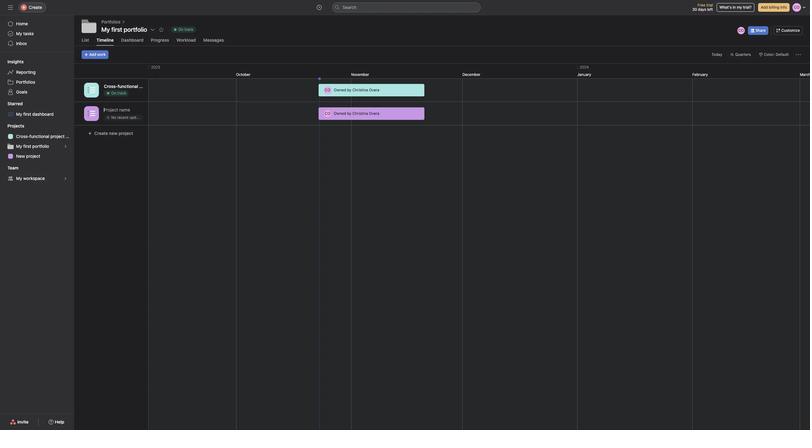 Task type: locate. For each thing, give the bounding box(es) containing it.
track up project name text box
[[117, 91, 126, 96]]

free trial 30 days left
[[692, 3, 713, 12]]

0 vertical spatial portfolios link
[[101, 19, 120, 25]]

my inside my workspace link
[[16, 176, 22, 181]]

plan down 2023
[[155, 84, 163, 89]]

more actions image
[[796, 52, 801, 57]]

by
[[347, 88, 351, 92], [347, 111, 351, 116]]

updates
[[129, 115, 144, 120]]

first inside starred element
[[23, 112, 31, 117]]

1 horizontal spatial add
[[761, 5, 768, 10]]

1 by from the top
[[347, 88, 351, 92]]

my workspace link
[[4, 174, 70, 184]]

reporting link
[[4, 67, 70, 77]]

1 horizontal spatial cross-functional project plan
[[104, 84, 163, 89]]

plan
[[155, 84, 163, 89], [66, 134, 74, 139]]

portfolio
[[32, 144, 49, 149]]

create button
[[19, 2, 46, 12]]

2 by from the top
[[347, 111, 351, 116]]

0 horizontal spatial portfolios
[[16, 79, 35, 85]]

create inside dropdown button
[[29, 5, 42, 10]]

1 horizontal spatial create
[[94, 131, 108, 136]]

0 vertical spatial christina
[[352, 88, 368, 92]]

create left new in the left top of the page
[[94, 131, 108, 136]]

0 vertical spatial co
[[738, 28, 744, 33]]

trial
[[706, 3, 713, 7]]

add for add work
[[89, 52, 96, 57]]

help button
[[45, 417, 68, 428]]

create up home link
[[29, 5, 42, 10]]

0 horizontal spatial add
[[89, 52, 96, 57]]

on up workload
[[178, 27, 183, 32]]

my first portfolio
[[101, 26, 147, 33]]

0 vertical spatial first
[[23, 112, 31, 117]]

0 horizontal spatial track
[[117, 91, 126, 96]]

track
[[184, 27, 193, 32], [117, 91, 126, 96]]

search
[[343, 5, 357, 10]]

my up new
[[16, 144, 22, 149]]

0 horizontal spatial functional
[[29, 134, 49, 139]]

2024
[[580, 65, 589, 70]]

list image down 2023 august at the left of page
[[88, 86, 95, 94]]

list image
[[88, 86, 95, 94], [88, 110, 95, 117]]

list image left no
[[88, 110, 95, 117]]

1 vertical spatial cross-
[[16, 134, 29, 139]]

functional up project name text box
[[118, 84, 138, 89]]

0 vertical spatial create
[[29, 5, 42, 10]]

0 vertical spatial on
[[178, 27, 183, 32]]

0 vertical spatial list image
[[88, 86, 95, 94]]

0 horizontal spatial cross-functional project plan
[[16, 134, 74, 139]]

messages link
[[203, 37, 224, 46]]

portfolios link
[[101, 19, 120, 25], [4, 77, 70, 87]]

1 horizontal spatial on
[[178, 27, 183, 32]]

overa
[[369, 88, 379, 92], [369, 111, 379, 116]]

1 vertical spatial owned
[[334, 111, 346, 116]]

first
[[23, 112, 31, 117], [23, 144, 31, 149]]

cross-functional project plan up portfolio
[[16, 134, 74, 139]]

on track up project name text box
[[111, 91, 126, 96]]

on track up workload
[[178, 27, 193, 32]]

0 horizontal spatial plan
[[66, 134, 74, 139]]

quarters
[[735, 52, 751, 57]]

1 horizontal spatial plan
[[155, 84, 163, 89]]

what's in my trial?
[[720, 5, 752, 10]]

progress
[[151, 37, 169, 43]]

1 horizontal spatial track
[[184, 27, 193, 32]]

on up project name text box
[[111, 91, 116, 96]]

customize button
[[774, 26, 803, 35]]

1 overa from the top
[[369, 88, 379, 92]]

christina
[[352, 88, 368, 92], [352, 111, 368, 116]]

0 vertical spatial on track
[[178, 27, 193, 32]]

my
[[737, 5, 742, 10]]

create for create
[[29, 5, 42, 10]]

1 vertical spatial cross-functional project plan
[[16, 134, 74, 139]]

1 horizontal spatial cross-
[[104, 84, 118, 89]]

cross-functional project plan up project name text box
[[104, 84, 163, 89]]

1 vertical spatial functional
[[29, 134, 49, 139]]

my first portfolio
[[16, 144, 49, 149]]

workload
[[177, 37, 196, 43]]

add left billing on the top right of the page
[[761, 5, 768, 10]]

0 vertical spatial track
[[184, 27, 193, 32]]

my down the team
[[16, 176, 22, 181]]

workload link
[[177, 37, 196, 46]]

february
[[692, 72, 708, 77]]

1 horizontal spatial portfolios
[[101, 19, 120, 24]]

add billing info
[[761, 5, 787, 10]]

default
[[776, 52, 789, 57]]

add left work
[[89, 52, 96, 57]]

first inside projects element
[[23, 144, 31, 149]]

add work button
[[82, 50, 109, 59]]

0 horizontal spatial on track
[[111, 91, 126, 96]]

color: default
[[764, 52, 789, 57]]

0 vertical spatial cross-functional project plan
[[104, 84, 163, 89]]

0 vertical spatial plan
[[155, 84, 163, 89]]

my for my workspace
[[16, 176, 22, 181]]

0 vertical spatial overa
[[369, 88, 379, 92]]

owned
[[334, 88, 346, 92], [334, 111, 346, 116]]

create
[[29, 5, 42, 10], [94, 131, 108, 136]]

project down my first portfolio at the top left of page
[[26, 154, 40, 159]]

on track
[[178, 27, 193, 32], [111, 91, 126, 96]]

insights element
[[0, 56, 74, 98]]

1 vertical spatial on
[[111, 91, 116, 96]]

1 horizontal spatial functional
[[118, 84, 138, 89]]

2 first from the top
[[23, 144, 31, 149]]

on
[[178, 27, 183, 32], [111, 91, 116, 96]]

cross- up project name text box
[[104, 84, 118, 89]]

30
[[692, 7, 697, 12]]

portfolios link down reporting
[[4, 77, 70, 87]]

0 vertical spatial functional
[[118, 84, 138, 89]]

0 horizontal spatial cross-
[[16, 134, 29, 139]]

functional inside projects element
[[29, 134, 49, 139]]

project
[[139, 84, 154, 89], [119, 131, 133, 136], [50, 134, 65, 139], [26, 154, 40, 159]]

what's in my trial? button
[[717, 3, 754, 12]]

0 vertical spatial cross-
[[104, 84, 118, 89]]

first portfolio
[[111, 26, 147, 33]]

add to starred image
[[159, 27, 164, 32]]

functional up portfolio
[[29, 134, 49, 139]]

share button
[[748, 26, 768, 35]]

portfolios link up my first portfolio
[[101, 19, 120, 25]]

1 first from the top
[[23, 112, 31, 117]]

first for portfolio
[[23, 144, 31, 149]]

cross- down projects
[[16, 134, 29, 139]]

1 vertical spatial overa
[[369, 111, 379, 116]]

1 horizontal spatial on track
[[178, 27, 193, 32]]

1 vertical spatial christina
[[352, 111, 368, 116]]

1 vertical spatial create
[[94, 131, 108, 136]]

create inside button
[[94, 131, 108, 136]]

project right new in the left top of the page
[[119, 131, 133, 136]]

0 vertical spatial owned by christina overa
[[334, 88, 379, 92]]

cross-functional project plan link
[[4, 132, 74, 142]]

first left 'dashboard'
[[23, 112, 31, 117]]

0 vertical spatial by
[[347, 88, 351, 92]]

my tasks link
[[4, 29, 70, 39]]

show options image
[[150, 27, 155, 32]]

track up workload
[[184, 27, 193, 32]]

1 vertical spatial owned by christina overa
[[334, 111, 379, 116]]

my
[[101, 26, 110, 33], [16, 31, 22, 36], [16, 112, 22, 117], [16, 144, 22, 149], [16, 176, 22, 181]]

color:
[[764, 52, 775, 57]]

my down the starred
[[16, 112, 22, 117]]

global element
[[0, 15, 74, 52]]

projects element
[[0, 121, 74, 163]]

see details, my workspace image
[[64, 177, 67, 181]]

0 vertical spatial add
[[761, 5, 768, 10]]

owned by christina overa
[[334, 88, 379, 92], [334, 111, 379, 116]]

new
[[109, 131, 117, 136]]

1 vertical spatial add
[[89, 52, 96, 57]]

free
[[698, 3, 705, 7]]

list link
[[82, 37, 89, 46]]

my left 'tasks'
[[16, 31, 22, 36]]

0 horizontal spatial portfolios link
[[4, 77, 70, 87]]

my inside my first dashboard link
[[16, 112, 22, 117]]

first up the new project
[[23, 144, 31, 149]]

home
[[16, 21, 28, 26]]

1 vertical spatial portfolios link
[[4, 77, 70, 87]]

goals link
[[4, 87, 70, 97]]

new project
[[16, 154, 40, 159]]

portfolios down reporting
[[16, 79, 35, 85]]

new project link
[[4, 151, 70, 161]]

portfolios inside insights 'element'
[[16, 79, 35, 85]]

2 overa from the top
[[369, 111, 379, 116]]

1 vertical spatial portfolios
[[16, 79, 35, 85]]

plan up see details, my first portfolio image
[[66, 134, 74, 139]]

starred element
[[0, 98, 74, 121]]

0 horizontal spatial create
[[29, 5, 42, 10]]

1 vertical spatial list image
[[88, 110, 95, 117]]

0 vertical spatial owned
[[334, 88, 346, 92]]

co
[[738, 28, 744, 33], [325, 88, 330, 92], [325, 111, 330, 116]]

1 vertical spatial first
[[23, 144, 31, 149]]

portfolios up my first portfolio
[[101, 19, 120, 24]]

my up timeline
[[101, 26, 110, 33]]

2023 august
[[10, 65, 160, 77]]

my inside 'my tasks' link
[[16, 31, 22, 36]]

1 list image from the top
[[88, 86, 95, 94]]

1 vertical spatial plan
[[66, 134, 74, 139]]

functional
[[118, 84, 138, 89], [29, 134, 49, 139]]

customize
[[781, 28, 800, 33]]

invite button
[[6, 417, 33, 428]]

add
[[761, 5, 768, 10], [89, 52, 96, 57]]

2 list image from the top
[[88, 110, 95, 117]]

1 vertical spatial by
[[347, 111, 351, 116]]

my inside 'my first portfolio' link
[[16, 144, 22, 149]]

portfolios
[[101, 19, 120, 24], [16, 79, 35, 85]]

starred button
[[0, 101, 23, 107]]



Task type: vqa. For each thing, say whether or not it's contained in the screenshot.
Projects
yes



Task type: describe. For each thing, give the bounding box(es) containing it.
inbox link
[[4, 39, 70, 49]]

add work
[[89, 52, 106, 57]]

search list box
[[332, 2, 480, 12]]

1 owned from the top
[[334, 88, 346, 92]]

starred
[[7, 101, 23, 106]]

create for create new project
[[94, 131, 108, 136]]

my first dashboard
[[16, 112, 54, 117]]

insights button
[[0, 59, 24, 65]]

in
[[733, 5, 736, 10]]

info
[[780, 5, 787, 10]]

trial?
[[743, 5, 752, 10]]

2 owned by christina overa from the top
[[334, 111, 379, 116]]

2023
[[151, 65, 160, 70]]

dashboard link
[[121, 37, 143, 46]]

plan inside projects element
[[66, 134, 74, 139]]

march
[[800, 72, 810, 77]]

team button
[[0, 165, 18, 171]]

messages
[[203, 37, 224, 43]]

days
[[698, 7, 706, 12]]

invite
[[17, 420, 28, 425]]

my first dashboard link
[[4, 109, 70, 119]]

october
[[236, 72, 250, 77]]

color: default button
[[756, 50, 792, 59]]

Project name text field
[[104, 106, 143, 113]]

december
[[462, 72, 480, 77]]

january
[[577, 72, 591, 77]]

cross-functional project plan inside projects element
[[16, 134, 74, 139]]

today
[[712, 52, 722, 57]]

add billing info button
[[758, 3, 790, 12]]

work
[[97, 52, 106, 57]]

my for my first portfolio
[[101, 26, 110, 33]]

timeline link
[[96, 37, 114, 46]]

search button
[[332, 2, 480, 12]]

0 vertical spatial portfolios
[[101, 19, 120, 24]]

team
[[7, 165, 18, 171]]

share
[[756, 28, 766, 33]]

billing
[[769, 5, 779, 10]]

my for my first dashboard
[[16, 112, 22, 117]]

my tasks
[[16, 31, 34, 36]]

project inside button
[[119, 131, 133, 136]]

2 vertical spatial co
[[325, 111, 330, 116]]

2024 january
[[577, 65, 591, 77]]

projects button
[[0, 123, 24, 129]]

project up see details, my first portfolio image
[[50, 134, 65, 139]]

teams element
[[0, 163, 74, 185]]

my for my tasks
[[16, 31, 22, 36]]

my workspace
[[16, 176, 45, 181]]

project down 2023
[[139, 84, 154, 89]]

1 owned by christina overa from the top
[[334, 88, 379, 92]]

tasks
[[23, 31, 34, 36]]

goals
[[16, 89, 27, 95]]

what's
[[720, 5, 732, 10]]

dashboard
[[32, 112, 54, 117]]

today button
[[709, 50, 725, 59]]

create new project
[[94, 131, 133, 136]]

2 owned from the top
[[334, 111, 346, 116]]

no
[[111, 115, 116, 120]]

inbox
[[16, 41, 27, 46]]

august
[[10, 72, 22, 77]]

workspace
[[23, 176, 45, 181]]

projects
[[7, 123, 24, 129]]

1 horizontal spatial portfolios link
[[101, 19, 120, 25]]

list
[[82, 37, 89, 43]]

quarters button
[[728, 50, 754, 59]]

track inside popup button
[[184, 27, 193, 32]]

reporting
[[16, 70, 36, 75]]

help
[[55, 420, 64, 425]]

1 vertical spatial co
[[325, 88, 330, 92]]

no recent updates
[[111, 115, 144, 120]]

insights
[[7, 59, 24, 64]]

left
[[707, 7, 713, 12]]

on track button
[[168, 25, 199, 34]]

progress link
[[151, 37, 169, 46]]

1 christina from the top
[[352, 88, 368, 92]]

first for dashboard
[[23, 112, 31, 117]]

my for my first portfolio
[[16, 144, 22, 149]]

home link
[[4, 19, 70, 29]]

add for add billing info
[[761, 5, 768, 10]]

dashboard
[[121, 37, 143, 43]]

list image for on track
[[88, 86, 95, 94]]

0 horizontal spatial on
[[111, 91, 116, 96]]

1 vertical spatial on track
[[111, 91, 126, 96]]

on inside popup button
[[178, 27, 183, 32]]

recent
[[117, 115, 128, 120]]

november
[[351, 72, 369, 77]]

timeline
[[96, 37, 114, 43]]

1 vertical spatial track
[[117, 91, 126, 96]]

list image for no recent updates
[[88, 110, 95, 117]]

2 christina from the top
[[352, 111, 368, 116]]

see details, my first portfolio image
[[64, 145, 67, 148]]

history image
[[317, 5, 322, 10]]

on track inside on track popup button
[[178, 27, 193, 32]]

new
[[16, 154, 25, 159]]

my first portfolio link
[[4, 142, 70, 151]]

hide sidebar image
[[8, 5, 13, 10]]

cross- inside projects element
[[16, 134, 29, 139]]



